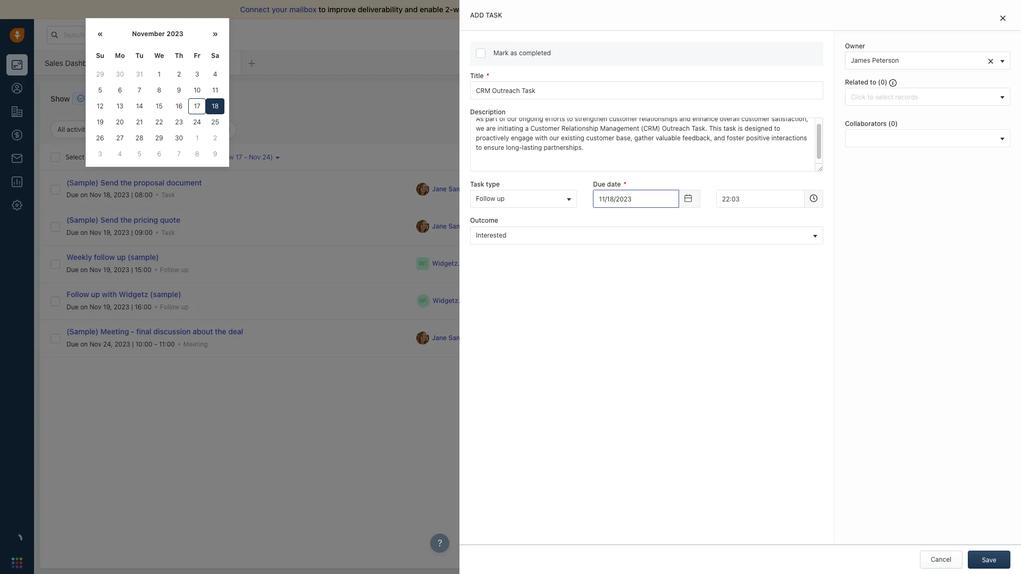 Task type: describe. For each thing, give the bounding box(es) containing it.
interested
[[476, 231, 507, 239]]

explore plans link
[[815, 28, 868, 41]]

tu
[[136, 52, 144, 60]]

2-
[[446, 5, 454, 14]]

24,
[[103, 340, 113, 348]]

2 horizontal spatial -
[[244, 153, 247, 161]]

2 vertical spatial 3
[[98, 150, 102, 158]]

+ inside button
[[167, 94, 171, 102]]

0 vertical spatial calendar
[[747, 109, 777, 118]]

10
[[194, 86, 201, 94]]

activities
[[142, 58, 173, 67]]

mark for quote
[[635, 222, 650, 230]]

20
[[116, 118, 124, 126]]

due on nov 19, 2023 | 15:00
[[67, 266, 152, 274]]

save button
[[969, 551, 1011, 570]]

due on nov 19, 2023 | 16:00
[[67, 303, 152, 311]]

enable
[[420, 5, 444, 14]]

links.
[[889, 454, 904, 462]]

follow right 15:00
[[160, 266, 179, 274]]

0 right the "cancel"
[[982, 553, 987, 563]]

teams
[[823, 150, 843, 158]]

weekly
[[67, 253, 92, 262]]

2023 for final
[[115, 340, 130, 348]]

th
[[175, 52, 183, 60]]

(sample) for (sample) send the proposal document
[[67, 178, 99, 187]]

widgetz.io for weekly follow up (sample)
[[432, 260, 466, 268]]

0 vertical spatial 5
[[98, 86, 102, 94]]

to inside × tab panel
[[871, 78, 877, 86]]

2 vertical spatial the
[[215, 328, 227, 337]]

connect for connect your mailbox to improve deliverability and enable 2-way sync of email conversations.
[[240, 5, 270, 14]]

2023 for pricing
[[114, 229, 130, 237]]

up right follow
[[117, 253, 126, 262]]

1 horizontal spatial 1
[[196, 134, 199, 142]]

15
[[156, 102, 163, 110]]

add inside × tab panel
[[471, 11, 484, 19]]

follow up with widgetz (sample) link
[[67, 290, 181, 299]]

14
[[136, 102, 143, 110]]

+ 3 activities
[[167, 94, 205, 102]]

explore plans
[[821, 30, 862, 38]]

microsoft
[[793, 150, 821, 158]]

any
[[876, 454, 887, 462]]

conferencing
[[778, 135, 818, 143]]

| for proposal
[[131, 191, 133, 199]]

21
[[136, 118, 143, 126]]

follow up discussion
[[160, 303, 180, 311]]

configure widgets
[[845, 83, 900, 91]]

add meeting button
[[601, 89, 664, 108]]

up inside follow up "button"
[[497, 195, 505, 203]]

Title text field
[[471, 82, 824, 100]]

improve
[[328, 5, 356, 14]]

1 vertical spatial 17
[[236, 153, 242, 161]]

title
[[471, 72, 484, 80]]

configure widgets button
[[829, 81, 906, 94]]

0 horizontal spatial 4
[[118, 150, 122, 158]]

+ 3 activities link
[[167, 93, 215, 104]]

1 0 link from the left
[[938, 553, 943, 563]]

meetings
[[127, 94, 155, 102]]

0 right collaborators
[[892, 120, 896, 128]]

17 nov
[[734, 189, 758, 198]]

overdue
[[155, 126, 181, 134]]

0 horizontal spatial 29
[[96, 70, 104, 78]]

19, for send
[[103, 229, 112, 237]]

12
[[97, 102, 104, 110]]

0 vertical spatial (
[[879, 78, 881, 86]]

task inside button
[[563, 94, 575, 102]]

view
[[652, 129, 667, 136]]

0 vertical spatial 6
[[118, 86, 122, 94]]

collaborators ( 0 )
[[846, 120, 898, 128]]

cancel
[[932, 556, 952, 564]]

17 for 17
[[194, 102, 201, 110]]

1 vertical spatial 9
[[213, 150, 217, 158]]

19, for follow
[[103, 266, 112, 274]]

send for pricing
[[100, 216, 118, 225]]

mark for document
[[635, 185, 650, 193]]

add task inside × tab panel
[[471, 11, 503, 19]]

collaborators
[[846, 120, 887, 128]]

show
[[51, 94, 70, 103]]

+ 3 activities button
[[162, 92, 219, 105]]

we
[[154, 52, 164, 60]]

0 horizontal spatial 7
[[138, 86, 141, 94]]

1 vertical spatial 5
[[138, 150, 142, 158]]

what's new image
[[945, 32, 952, 39]]

3 sampleton from the top
[[449, 334, 482, 342]]

mark complete button for (sample) send the proposal document
[[619, 180, 685, 198]]

1 horizontal spatial (
[[889, 120, 892, 128]]

configure
[[845, 83, 874, 91]]

related to ( 0 )
[[846, 78, 890, 86]]

sampleton for (sample) send the pricing quote
[[449, 223, 482, 231]]

× dialog
[[460, 0, 1022, 575]]

view activity goals link
[[642, 128, 709, 137]]

mark complete button for (sample) send the pricing quote
[[619, 218, 685, 236]]

way
[[454, 5, 467, 14]]

view activity goals
[[652, 129, 709, 136]]

task inside × tab panel
[[471, 181, 485, 189]]

22
[[155, 118, 163, 126]]

next
[[183, 153, 197, 161]]

(sample) send the pricing quote
[[67, 216, 180, 225]]

as
[[511, 49, 518, 57]]

description
[[471, 108, 506, 116]]

due date
[[594, 181, 621, 189]]

1 horizontal spatial 24
[[263, 153, 271, 161]]

send for proposal
[[100, 178, 118, 187]]

(sample) send the proposal document
[[67, 178, 202, 187]]

connect your mailbox link
[[240, 5, 319, 14]]

0 vertical spatial 4
[[213, 70, 217, 78]]

all
[[57, 126, 65, 134]]

cancel button
[[921, 551, 963, 570]]

select all activities
[[65, 153, 122, 161]]

mo
[[115, 52, 125, 60]]

document
[[167, 178, 202, 187]]

2 horizontal spatial 7
[[198, 153, 202, 161]]

up up discussion
[[181, 303, 189, 311]]

mark complete for quote
[[635, 222, 680, 230]]

connect your mailbox to improve deliverability and enable 2-way sync of email conversations.
[[240, 5, 569, 14]]

0 vertical spatial 30
[[116, 70, 124, 78]]

sync
[[469, 5, 486, 14]]

1 vertical spatial calendar
[[826, 135, 852, 143]]

widgets
[[876, 83, 900, 91]]

0 horizontal spatial 1
[[158, 70, 161, 78]]

on for (sample) send the pricing quote
[[80, 229, 88, 237]]

09:00
[[135, 229, 153, 237]]

0 vertical spatial 3
[[195, 70, 199, 78]]

task for quote
[[161, 229, 175, 237]]

don't
[[843, 454, 859, 462]]

1 vertical spatial 8
[[195, 150, 199, 158]]

1 vertical spatial +
[[820, 135, 824, 143]]

mailbox
[[290, 5, 317, 14]]

activity
[[668, 129, 691, 136]]

add task button
[[530, 89, 581, 108]]

0 horizontal spatial 9
[[177, 86, 181, 94]]

proposal
[[134, 178, 165, 187]]

(sample) for (sample) send the pricing quote
[[67, 216, 99, 225]]

widgetz.io (sample) for weekly follow up (sample)
[[432, 260, 495, 268]]

due for (sample) send the proposal document
[[67, 191, 79, 199]]

Start typing the details about the task… text field
[[471, 118, 824, 172]]

2023 up the th
[[167, 30, 184, 38]]

3 jane sampleton (sample) link from the top
[[432, 334, 511, 343]]

mark as completed
[[494, 49, 551, 57]]

on for follow up with widgetz (sample)
[[80, 303, 88, 311]]

tasks
[[87, 94, 104, 102]]

sales dashboard
[[45, 58, 103, 67]]

up left with
[[91, 290, 100, 299]]

explore
[[821, 30, 844, 38]]

+1 for document
[[519, 185, 526, 193]]

on for (sample) send the proposal document
[[80, 191, 88, 199]]

19, for up
[[103, 303, 112, 311]]

with
[[102, 290, 117, 299]]

my calendar
[[734, 109, 777, 118]]

16:00
[[135, 303, 152, 311]]

2023 for proposal
[[114, 191, 130, 199]]

3 inside button
[[173, 94, 177, 102]]

0 horizontal spatial to
[[319, 5, 326, 14]]

save
[[983, 557, 997, 565]]

1 horizontal spatial 2
[[213, 134, 217, 142]]

widgetz.io for follow up with widgetz (sample)
[[433, 297, 466, 305]]

of
[[488, 5, 495, 14]]

due date:
[[151, 153, 180, 161]]

0 vertical spatial 2
[[177, 70, 181, 78]]

0 vertical spatial 8
[[157, 86, 161, 94]]

date:
[[165, 153, 180, 161]]

dashboard for activities dashboard
[[176, 58, 213, 67]]

the for proposal
[[120, 178, 132, 187]]

microsoft teams button
[[777, 148, 848, 161]]

fr
[[194, 52, 201, 60]]

add for add meeting button
[[620, 94, 632, 102]]

connect for connect video conferencing + calendar
[[731, 135, 757, 143]]

november
[[132, 30, 165, 38]]

due on nov 24, 2023 | 10:00 - 11:00
[[67, 340, 175, 348]]

follow up with widgetz (sample)
[[67, 290, 181, 299]]



Task type: locate. For each thing, give the bounding box(es) containing it.
1 vertical spatial (
[[889, 120, 892, 128]]

more button
[[667, 89, 709, 108], [667, 89, 709, 108]]

23
[[175, 118, 183, 126]]

add task down the completed
[[549, 94, 575, 102]]

× tab panel
[[460, 0, 1022, 575]]

2023 down weekly follow up (sample) link
[[114, 266, 130, 274]]

0 vertical spatial jane sampleton (sample)
[[432, 185, 511, 193]]

3 19, from the top
[[103, 303, 112, 311]]

1 vertical spatial mark
[[635, 185, 650, 193]]

2 jane from the top
[[432, 223, 447, 231]]

28
[[136, 134, 144, 142]]

follow left with
[[67, 290, 89, 299]]

+ up microsoft teams
[[820, 135, 824, 143]]

due on nov 19, 2023 | 09:00
[[67, 229, 153, 237]]

2 jane sampleton (sample) from the top
[[432, 223, 511, 231]]

jane for (sample) send the proposal document
[[432, 185, 447, 193]]

2 mark complete button from the top
[[619, 218, 685, 236]]

10:00
[[136, 340, 153, 348]]

0 horizontal spatial 0 link
[[938, 553, 943, 563]]

add for add task button
[[549, 94, 561, 102]]

2 vertical spatial -
[[154, 340, 157, 348]]

( right collaborators
[[889, 120, 892, 128]]

complete down start typing the details about the task… text field at top
[[652, 185, 680, 193]]

0 horizontal spatial activities
[[67, 126, 94, 134]]

1 mark complete button from the top
[[619, 180, 685, 198]]

complete for (sample) send the proposal document
[[652, 185, 680, 193]]

2 +1 from the top
[[519, 222, 526, 230]]

1 vertical spatial activities
[[67, 126, 94, 134]]

due for (sample) send the pricing quote
[[67, 229, 79, 237]]

Search your CRM... text field
[[47, 26, 153, 44]]

1 jane sampleton (sample) from the top
[[432, 185, 511, 193]]

send email image
[[917, 30, 924, 39]]

add meeting
[[620, 94, 658, 102]]

2 vertical spatial (sample)
[[67, 328, 99, 337]]

up down type
[[497, 195, 505, 203]]

1 horizontal spatial +
[[820, 135, 824, 143]]

1 horizontal spatial add
[[549, 94, 561, 102]]

29 down overdue
[[155, 134, 163, 142]]

widgetz.io (sample) link for follow up with widgetz (sample)
[[433, 297, 495, 306]]

+1 right type
[[519, 185, 526, 193]]

1 +1 from the top
[[519, 185, 526, 193]]

1 vertical spatial add task
[[549, 94, 575, 102]]

2023
[[167, 30, 184, 38], [114, 191, 130, 199], [114, 229, 130, 237], [114, 266, 130, 274], [114, 303, 130, 311], [115, 340, 130, 348]]

|
[[131, 191, 133, 199], [131, 229, 133, 237], [131, 266, 133, 274], [131, 303, 133, 311], [132, 340, 134, 348]]

19, down with
[[103, 303, 112, 311]]

17 for 17 nov
[[734, 189, 742, 198]]

connect left your
[[240, 5, 270, 14]]

27
[[116, 134, 124, 142]]

mark left "as"
[[494, 49, 509, 57]]

3 (sample) from the top
[[67, 328, 99, 337]]

0 vertical spatial 9
[[177, 86, 181, 94]]

0 horizontal spatial 6
[[118, 86, 122, 94]]

quote
[[160, 216, 180, 225]]

close image
[[1001, 15, 1007, 21]]

+1 for quote
[[519, 222, 526, 230]]

0 vertical spatial task
[[471, 181, 485, 189]]

1 complete from the top
[[652, 185, 680, 193]]

more
[[675, 94, 691, 102]]

jane
[[432, 185, 447, 193], [432, 223, 447, 231], [432, 334, 447, 342]]

1 horizontal spatial 7
[[177, 150, 181, 158]]

18,
[[103, 191, 112, 199]]

2 dashboard from the left
[[176, 58, 213, 67]]

0 vertical spatial jane
[[432, 185, 447, 193]]

jane sampleton (sample) for (sample) send the pricing quote
[[432, 223, 511, 231]]

2023 right the 18,
[[114, 191, 130, 199]]

mark complete right date
[[635, 185, 680, 193]]

2 19, from the top
[[103, 266, 112, 274]]

widgetz.io (sample) for follow up with widgetz (sample)
[[433, 297, 495, 305]]

1 horizontal spatial 3
[[173, 94, 177, 102]]

add left of
[[471, 11, 484, 19]]

0 horizontal spatial add
[[471, 11, 484, 19]]

mark down -- 'text field'
[[635, 222, 650, 230]]

owner
[[846, 42, 866, 50]]

meeting down about
[[184, 340, 208, 348]]

6 left date:
[[157, 150, 161, 158]]

1 vertical spatial -
[[131, 328, 135, 337]]

(sample) up 'due on nov 19, 2023 | 09:00'
[[67, 216, 99, 225]]

2 send from the top
[[100, 216, 118, 225]]

1 horizontal spatial meeting
[[184, 340, 208, 348]]

2 vertical spatial 19,
[[103, 303, 112, 311]]

(sample) down the 'due on nov 19, 2023 | 16:00'
[[67, 328, 99, 337]]

5 down 28
[[138, 150, 142, 158]]

1 vertical spatial +1
[[519, 222, 526, 230]]

1 vertical spatial complete
[[652, 222, 680, 230]]

17
[[194, 102, 201, 110], [236, 153, 242, 161], [734, 189, 742, 198]]

0 vertical spatial add task
[[471, 11, 503, 19]]

( right configure
[[879, 78, 881, 86]]

you
[[830, 454, 841, 462]]

2 down completed
[[213, 134, 217, 142]]

interested button
[[471, 227, 824, 245]]

1 vertical spatial task
[[563, 94, 575, 102]]

the for pricing
[[120, 216, 132, 225]]

+ right 15 at the top left of the page
[[167, 94, 171, 102]]

-- text field
[[594, 190, 680, 208]]

follow up inside "button"
[[476, 195, 505, 203]]

2 complete from the top
[[652, 222, 680, 230]]

activities right all at top
[[95, 153, 122, 161]]

2023 down "follow up with widgetz (sample)" link
[[114, 303, 130, 311]]

1 mark complete from the top
[[635, 185, 680, 193]]

30 down the mo
[[116, 70, 124, 78]]

2023 for (sample)
[[114, 266, 130, 274]]

0 horizontal spatial 5
[[98, 86, 102, 94]]

3 up 10
[[195, 70, 199, 78]]

2 0 link from the left
[[982, 553, 987, 563]]

1 vertical spatial (sample)
[[67, 216, 99, 225]]

follow up down type
[[476, 195, 505, 203]]

2 horizontal spatial activities
[[178, 94, 205, 102]]

5
[[98, 86, 102, 94], [138, 150, 142, 158]]

previous month image
[[97, 30, 103, 38]]

1 horizontal spatial 4
[[213, 70, 217, 78]]

| left 09:00
[[131, 229, 133, 237]]

my
[[734, 109, 745, 118]]

0 down peterson
[[881, 78, 886, 86]]

2 vertical spatial sampleton
[[449, 334, 482, 342]]

5 on from the top
[[80, 340, 88, 348]]

due for follow up with widgetz (sample)
[[67, 303, 79, 311]]

you don't have any links.
[[830, 454, 904, 462]]

2 sampleton from the top
[[449, 223, 482, 231]]

activities for all
[[95, 153, 122, 161]]

3
[[195, 70, 199, 78], [173, 94, 177, 102], [98, 150, 102, 158]]

0 vertical spatial 24
[[193, 118, 201, 126]]

sampleton for (sample) send the proposal document
[[449, 185, 482, 193]]

widgetz.io (sample) link for weekly follow up (sample)
[[432, 259, 495, 269]]

1 down completed
[[196, 134, 199, 142]]

2 on from the top
[[80, 229, 88, 237]]

19,
[[103, 229, 112, 237], [103, 266, 112, 274], [103, 303, 112, 311]]

3 jane sampleton (sample) from the top
[[432, 334, 511, 342]]

0 vertical spatial widgetz.io (sample) link
[[432, 259, 495, 269]]

7 right next
[[198, 153, 202, 161]]

0 horizontal spatial add task
[[471, 11, 503, 19]]

0 vertical spatial meeting
[[100, 328, 129, 337]]

plans
[[846, 30, 862, 38]]

| left 15:00
[[131, 266, 133, 274]]

0 horizontal spatial 30
[[116, 70, 124, 78]]

on for (sample) meeting - final discussion about the deal
[[80, 340, 88, 348]]

date
[[608, 181, 621, 189]]

13
[[117, 102, 123, 110]]

0 horizontal spatial meeting
[[100, 328, 129, 337]]

add down the completed
[[549, 94, 561, 102]]

james peterson
[[852, 56, 900, 64]]

due for (sample) meeting - final discussion about the deal
[[67, 340, 79, 348]]

next month image
[[212, 30, 218, 38]]

30
[[116, 70, 124, 78], [175, 134, 183, 142]]

2023 right '24,'
[[115, 340, 130, 348]]

8 left days
[[195, 150, 199, 158]]

0 horizontal spatial 2
[[177, 70, 181, 78]]

connect left video
[[731, 135, 757, 143]]

0 vertical spatial send
[[100, 178, 118, 187]]

mark complete for document
[[635, 185, 680, 193]]

| for pricing
[[131, 229, 133, 237]]

1 down activities
[[158, 70, 161, 78]]

- left final
[[131, 328, 135, 337]]

activities for 3
[[178, 94, 205, 102]]

)
[[886, 78, 888, 86], [896, 120, 898, 128], [136, 126, 139, 134], [271, 153, 273, 161]]

1 vertical spatial sampleton
[[449, 223, 482, 231]]

task for document
[[161, 191, 175, 199]]

0 vertical spatial connect
[[240, 5, 270, 14]]

calendar up the 'teams'
[[826, 135, 852, 143]]

jane sampleton (sample) link for (sample) send the proposal document
[[432, 185, 511, 194]]

follow inside "button"
[[476, 195, 496, 203]]

1 vertical spatial 30
[[175, 134, 183, 142]]

on left the 18,
[[80, 191, 88, 199]]

up right 15:00
[[181, 266, 189, 274]]

1 vertical spatial mark complete
[[635, 222, 680, 230]]

1 jane from the top
[[432, 185, 447, 193]]

activities down 10
[[178, 94, 205, 102]]

19, down follow
[[103, 266, 112, 274]]

0 vertical spatial task
[[486, 11, 503, 19]]

su
[[96, 52, 104, 60]]

add inside button
[[549, 94, 561, 102]]

weekly follow up (sample)
[[67, 253, 159, 262]]

3 right all at top
[[98, 150, 102, 158]]

add task inside button
[[549, 94, 575, 102]]

0 vertical spatial to
[[319, 5, 326, 14]]

task down document
[[161, 191, 175, 199]]

1 vertical spatial jane sampleton (sample)
[[432, 223, 511, 231]]

1 sampleton from the top
[[449, 185, 482, 193]]

1 horizontal spatial task
[[563, 94, 575, 102]]

mark complete down -- 'text field'
[[635, 222, 680, 230]]

0 horizontal spatial (
[[879, 78, 881, 86]]

1 dashboard from the left
[[65, 58, 103, 67]]

and
[[405, 5, 418, 14]]

0 horizontal spatial calendar
[[747, 109, 777, 118]]

next 7 days nov 17 - nov 24 )
[[183, 153, 273, 161]]

0 horizontal spatial 24
[[193, 118, 201, 126]]

5 up tasks
[[98, 86, 102, 94]]

2 vertical spatial mark
[[635, 222, 650, 230]]

follow up for weekly follow up (sample)
[[160, 266, 189, 274]]

type
[[486, 181, 500, 189]]

7 up meetings
[[138, 86, 141, 94]]

| for (sample)
[[131, 266, 133, 274]]

2 down activities dashboard on the top left
[[177, 70, 181, 78]]

follow down task type
[[476, 195, 496, 203]]

(sample) send the proposal document link
[[67, 178, 202, 187]]

1 vertical spatial widgetz.io (sample) link
[[433, 297, 495, 306]]

1 (sample) from the top
[[67, 178, 99, 187]]

0 horizontal spatial -
[[131, 328, 135, 337]]

4 down 27
[[118, 150, 122, 158]]

2 horizontal spatial add
[[620, 94, 632, 102]]

1 vertical spatial 3
[[173, 94, 177, 102]]

08:00
[[135, 191, 153, 199]]

jane sampleton (sample) link for (sample) send the pricing quote
[[432, 222, 511, 231]]

0 vertical spatial widgetz.io (sample)
[[432, 260, 495, 268]]

follow up up discussion
[[160, 303, 189, 311]]

0 vertical spatial the
[[120, 178, 132, 187]]

0 left save button
[[938, 553, 943, 563]]

pricing
[[134, 216, 158, 225]]

calendar right my
[[747, 109, 777, 118]]

0 link right the "cancel"
[[982, 553, 987, 563]]

mark complete button
[[619, 180, 685, 198], [619, 218, 685, 236]]

3 jane from the top
[[432, 334, 447, 342]]

Click to select records search field
[[849, 92, 997, 103]]

8 up 15 at the top left of the page
[[157, 86, 161, 94]]

7 left next
[[177, 150, 181, 158]]

2023 down "(sample) send the pricing quote"
[[114, 229, 130, 237]]

follow up button
[[471, 190, 578, 208]]

connect
[[240, 5, 270, 14], [731, 135, 757, 143]]

1 vertical spatial jane sampleton (sample) link
[[432, 222, 511, 231]]

3 right 15 at the top left of the page
[[173, 94, 177, 102]]

follow
[[94, 253, 115, 262]]

0 vertical spatial follow up
[[476, 195, 505, 203]]

the up due on nov 18, 2023 | 08:00
[[120, 178, 132, 187]]

0 vertical spatial (sample)
[[67, 178, 99, 187]]

the left pricing
[[120, 216, 132, 225]]

0 horizontal spatial 8
[[157, 86, 161, 94]]

1 horizontal spatial connect
[[731, 135, 757, 143]]

complete down -- 'text field'
[[652, 222, 680, 230]]

complete
[[652, 185, 680, 193], [652, 222, 680, 230]]

(sample) for (sample) meeting - final discussion about the deal
[[67, 328, 99, 337]]

follow up right 15:00
[[160, 266, 189, 274]]

mark
[[494, 49, 509, 57], [635, 185, 650, 193], [635, 222, 650, 230]]

4 up 11
[[213, 70, 217, 78]]

1 horizontal spatial to
[[871, 78, 877, 86]]

15:00
[[135, 266, 152, 274]]

1 horizontal spatial activities
[[95, 153, 122, 161]]

0 horizontal spatial task
[[486, 11, 503, 19]]

0 vertical spatial sampleton
[[449, 185, 482, 193]]

0 horizontal spatial 17
[[194, 102, 201, 110]]

add task
[[471, 11, 503, 19], [549, 94, 575, 102]]

dashboard for sales dashboard
[[65, 58, 103, 67]]

1 vertical spatial 6
[[157, 150, 161, 158]]

task inside × tab panel
[[486, 11, 503, 19]]

29 down su at the left of the page
[[96, 70, 104, 78]]

0 vertical spatial 17
[[194, 102, 201, 110]]

| left 08:00
[[131, 191, 133, 199]]

6 up 13
[[118, 86, 122, 94]]

due inside × tab panel
[[594, 181, 606, 189]]

1 send from the top
[[100, 178, 118, 187]]

30 down overdue
[[175, 134, 183, 142]]

on down weekly
[[80, 266, 88, 274]]

19, down "(sample) send the pricing quote"
[[103, 229, 112, 237]]

follow up for follow up with widgetz (sample)
[[160, 303, 189, 311]]

18
[[212, 102, 219, 110]]

completed
[[519, 49, 551, 57]]

- left 11:00
[[154, 340, 157, 348]]

complete for (sample) send the pricing quote
[[652, 222, 680, 230]]

2 mark complete from the top
[[635, 222, 680, 230]]

task left type
[[471, 181, 485, 189]]

1 horizontal spatial 8
[[195, 150, 199, 158]]

add inside button
[[620, 94, 632, 102]]

1 horizontal spatial 0 link
[[982, 553, 987, 563]]

jane for (sample) send the pricing quote
[[432, 223, 447, 231]]

4 on from the top
[[80, 303, 88, 311]]

| for final
[[132, 340, 134, 348]]

on down the follow up with widgetz (sample)
[[80, 303, 88, 311]]

outcome
[[471, 217, 499, 225]]

jane sampleton (sample) link
[[432, 185, 511, 194], [432, 222, 511, 231], [432, 334, 511, 343]]

freshworks switcher image
[[12, 558, 22, 569]]

activities inside button
[[178, 94, 205, 102]]

activities right 'all'
[[67, 126, 94, 134]]

1 jane sampleton (sample) link from the top
[[432, 185, 511, 194]]

1 horizontal spatial 29
[[155, 134, 163, 142]]

0 vertical spatial 19,
[[103, 229, 112, 237]]

1 19, from the top
[[103, 229, 112, 237]]

select
[[65, 153, 84, 161]]

dashboard right sales at the top of the page
[[65, 58, 103, 67]]

mark complete button down start typing the details about the task… text field at top
[[619, 180, 685, 198]]

| left '16:00'
[[131, 303, 133, 311]]

on for weekly follow up (sample)
[[80, 266, 88, 274]]

1 on from the top
[[80, 191, 88, 199]]

add left meeting
[[620, 94, 632, 102]]

final
[[136, 328, 152, 337]]

2 horizontal spatial 17
[[734, 189, 742, 198]]

sa
[[211, 52, 219, 60]]

add task right way
[[471, 11, 503, 19]]

| for widgetz
[[131, 303, 133, 311]]

16
[[176, 102, 183, 110]]

0 horizontal spatial +
[[167, 94, 171, 102]]

2 (sample) from the top
[[67, 216, 99, 225]]

0 vertical spatial mark
[[494, 49, 509, 57]]

0 link left save button
[[938, 553, 943, 563]]

29
[[96, 70, 104, 78], [155, 134, 163, 142]]

0
[[881, 78, 886, 86], [892, 120, 896, 128], [938, 553, 943, 563], [982, 553, 987, 563]]

None text field
[[717, 190, 805, 208]]

6
[[118, 86, 122, 94], [157, 150, 161, 158]]

dashboard up 10
[[176, 58, 213, 67]]

mark right date
[[635, 185, 650, 193]]

on left '24,'
[[80, 340, 88, 348]]

2 jane sampleton (sample) link from the top
[[432, 222, 511, 231]]

jane sampleton (sample)
[[432, 185, 511, 193], [432, 223, 511, 231], [432, 334, 511, 342]]

1 horizontal spatial -
[[154, 340, 157, 348]]

0 horizontal spatial dashboard
[[65, 58, 103, 67]]

activities dashboard
[[142, 58, 213, 67]]

3 on from the top
[[80, 266, 88, 274]]

0 vertical spatial -
[[244, 153, 247, 161]]

task down "quote"
[[161, 229, 175, 237]]

9 up + 3 activities
[[177, 86, 181, 94]]

(sample) down all at top
[[67, 178, 99, 187]]

all
[[86, 153, 93, 161]]

meeting
[[634, 94, 658, 102]]

weekly follow up (sample) link
[[67, 253, 159, 262]]

due on nov 18, 2023 | 08:00
[[67, 191, 153, 199]]

due for weekly follow up (sample)
[[67, 266, 79, 274]]

dashboard
[[65, 58, 103, 67], [176, 58, 213, 67]]

1 horizontal spatial 30
[[175, 134, 183, 142]]

mark complete button down -- 'text field'
[[619, 218, 685, 236]]

the left deal
[[215, 328, 227, 337]]

1 vertical spatial meeting
[[184, 340, 208, 348]]

0 vertical spatial +1
[[519, 185, 526, 193]]

2 vertical spatial activities
[[95, 153, 122, 161]]

25
[[211, 118, 219, 126]]

send up 'due on nov 19, 2023 | 09:00'
[[100, 216, 118, 225]]

november 2023
[[132, 30, 184, 38]]

2 vertical spatial jane sampleton (sample) link
[[432, 334, 511, 343]]

down image
[[207, 95, 215, 102]]

widgetz.io
[[432, 260, 466, 268], [433, 297, 466, 305]]

0 vertical spatial jane sampleton (sample) link
[[432, 185, 511, 194]]

9 down completed
[[213, 150, 217, 158]]

+1 down follow up "button"
[[519, 222, 526, 230]]

on up weekly
[[80, 229, 88, 237]]

| left 10:00
[[132, 340, 134, 348]]

1 vertical spatial connect
[[731, 135, 757, 143]]

2023 for widgetz
[[114, 303, 130, 311]]

mark inside × tab panel
[[494, 49, 509, 57]]

send up due on nov 18, 2023 | 08:00
[[100, 178, 118, 187]]

jane sampleton (sample) for (sample) send the proposal document
[[432, 185, 511, 193]]



Task type: vqa. For each thing, say whether or not it's contained in the screenshot.


